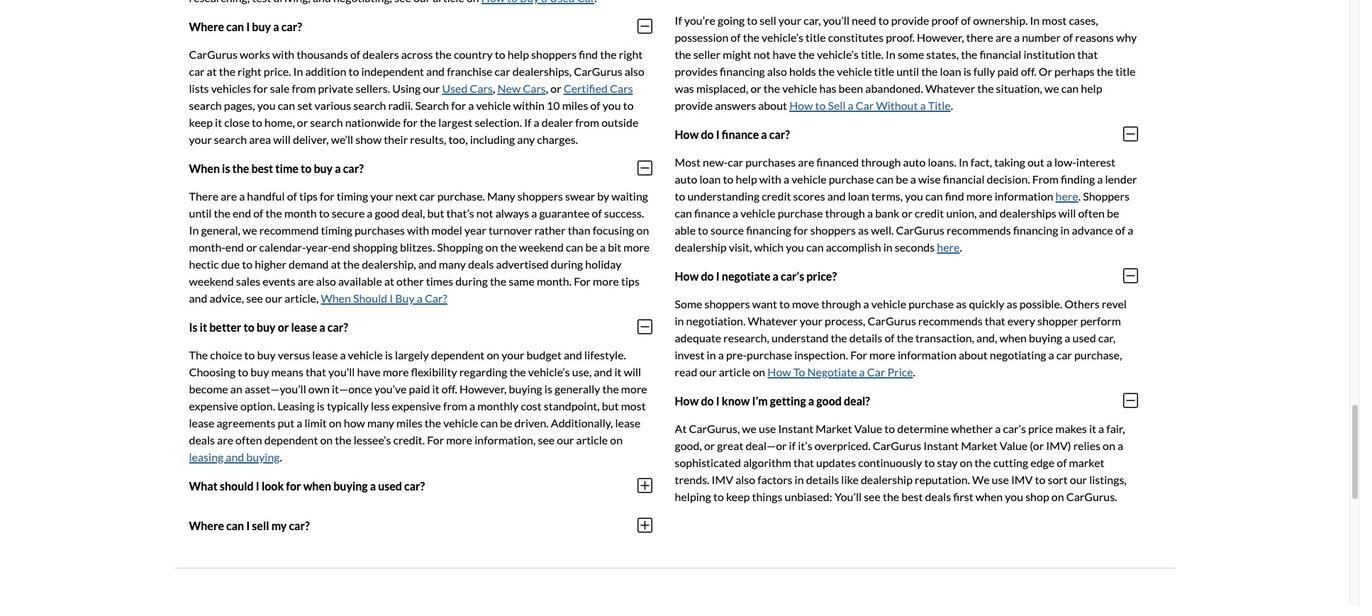 Task type: describe. For each thing, give the bounding box(es) containing it.
credit inside the . shoppers can finance a vehicle purchase through a bank or credit union, and dealerships will often be able to source financing for shoppers as well. cargurus recommends financing in advance of a dealership visit, which you can accomplish in seconds
[[915, 207, 945, 220]]

sell inside if you're going to sell your car, you'll need to provide proof of ownership. in most cases, possession of the vehicle's title constitutes proof. however, there are a number of reasons why the seller might not have the vehicle's title. in some states, the financial institution that provides financing also holds the vehicle title until the loan is fully paid off. or perhaps the title was misplaced, or the vehicle has been abandoned. whatever the situation, we can help provide answers about
[[760, 14, 777, 27]]

recommend
[[260, 224, 319, 237]]

1 vertical spatial dependent
[[264, 434, 318, 447]]

through inside some shoppers want to move through a vehicle purchase as quickly as possible. others revel in negotiation. whatever your process, cargurus recommends that every shopper perform adequate research, understand the details of the transaction, and, when buying a used car, invest in a pre-purchase inspection. for more information about negotiating a car purchase, read our article on
[[822, 297, 862, 311]]

finance for can
[[695, 207, 731, 220]]

as inside the . shoppers can finance a vehicle purchase through a bank or credit union, and dealerships will often be able to source financing for shoppers as well. cargurus recommends financing in advance of a dealership visit, which you can accomplish in seconds
[[858, 224, 869, 237]]

keep inside at cargurus, we use instant market value to determine whether a car's price makes it a fair, good, or great deal—or if it's overpriced. cargurus instant market value (or imv) relies on a sophisticated algorithm that updates continuously to stay on the cutting edge of market trends. imv also factors in details like dealership reputation. we use imv to sort our listings, helping to keep things unbiased: you'll see the best deals first when you shop on cargurus.
[[726, 490, 750, 504]]

shopping
[[437, 241, 483, 254]]

and up the use,
[[564, 349, 582, 362]]

provides
[[675, 65, 718, 78]]

the inside used cars , new cars , or certified cars search pages, you can set various search radii. search for a vehicle within 10 miles of you to keep it close to home, or search nationwide for the largest selection. if a dealer from outside your search area will deliver, we'll show their results, too, including any charges.
[[420, 116, 436, 129]]

own
[[309, 383, 330, 396]]

financial inside "most new-car purchases are financed through auto loans. in fact, taking out a low-interest auto loan to help with a vehicle purchase can be a wise financial decision. from finding a lender to understanding credit scores and loan terms, you can find more information"
[[943, 173, 985, 186]]

see inside there are a handful of tips for timing your next car purchase. many shoppers swear by waiting until the end of the month to secure a good deal, but that's not always a guarantee of success. in general, we recommend timing purchases with model year turnover rather than focusing on month-end or calendar-year-end shopping blitzes. shopping on the weekend can be a bit more hectic due to higher demand at the dealership, and many deals advertised during holiday weekend sales events are also available at other times during the same month. for more tips and advice, see our article,
[[246, 292, 263, 305]]

your inside if you're going to sell your car, you'll need to provide proof of ownership. in most cases, possession of the vehicle's title constitutes proof. however, there are a number of reasons why the seller might not have the vehicle's title. in some states, the financial institution that provides financing also holds the vehicle title until the loan is fully paid off. or perhaps the title was misplaced, or the vehicle has been abandoned. whatever the situation, we can help provide answers about
[[779, 14, 802, 27]]

other
[[397, 275, 424, 288]]

are right there
[[221, 190, 237, 203]]

where can i buy a car? button
[[189, 7, 652, 46]]

buy up "asset—you'll" at bottom left
[[251, 366, 269, 379]]

to right due
[[242, 258, 253, 271]]

it inside used cars , new cars , or certified cars search pages, you can set various search radii. search for a vehicle within 10 miles of you to keep it close to home, or search nationwide for the largest selection. if a dealer from outside your search area will deliver, we'll show their results, too, including any charges.
[[215, 116, 222, 129]]

when for when is the best time to buy a car?
[[189, 162, 220, 175]]

price.
[[264, 65, 291, 78]]

or down set
[[297, 116, 308, 129]]

in down some
[[675, 315, 684, 328]]

you inside the . shoppers can finance a vehicle purchase through a bank or credit union, and dealerships will often be able to source financing for shoppers as well. cargurus recommends financing in advance of a dealership visit, which you can accomplish in seconds
[[786, 241, 805, 254]]

vehicle up been
[[837, 65, 872, 78]]

that inside at cargurus, we use instant market value to determine whether a car's price makes it a fair, good, or great deal—or if it's overpriced. cargurus instant market value (or imv) relies on a sophisticated algorithm that updates continuously to stay on the cutting edge of market trends. imv also factors in details like dealership reputation. we use imv to sort our listings, helping to keep things unbiased: you'll see the best deals first when you shop on cargurus.
[[794, 456, 814, 470]]

and inside cargurus works with thousands of dealers across the country to help shoppers find the right car at the right price. in addition to independent and franchise car dealerships, cargurus also lists vehicles for sale from private sellers. using our
[[426, 65, 445, 78]]

i for buy
[[246, 20, 250, 33]]

which
[[755, 241, 784, 254]]

of up month
[[287, 190, 297, 203]]

1 vertical spatial provide
[[675, 99, 713, 112]]

0 vertical spatial vehicle's
[[762, 31, 804, 44]]

is down own
[[317, 400, 325, 413]]

3 cars from the left
[[610, 82, 633, 95]]

how do i know i'm getting a good deal? button
[[675, 381, 1138, 421]]

when inside dropdown button
[[303, 479, 331, 493]]

of down the cases,
[[1063, 31, 1074, 44]]

0 vertical spatial tips
[[299, 190, 318, 203]]

is left largely
[[385, 349, 393, 362]]

some
[[675, 297, 703, 311]]

to right month
[[319, 207, 330, 220]]

if
[[789, 439, 796, 453]]

read
[[675, 366, 698, 379]]

on down fair, on the right bottom of the page
[[1103, 439, 1116, 453]]

or up 10
[[551, 82, 562, 95]]

the inside dropdown button
[[232, 162, 249, 175]]

to right going
[[747, 14, 758, 27]]

standpoint,
[[544, 400, 600, 413]]

1 horizontal spatial right
[[619, 48, 643, 61]]

buying up look
[[246, 451, 280, 464]]

on down "success."
[[637, 224, 649, 237]]

how for how do i finance a car?
[[675, 128, 699, 141]]

dealership inside at cargurus, we use instant market value to determine whether a car's price makes it a fair, good, or great deal—or if it's overpriced. cargurus instant market value (or imv) relies on a sophisticated algorithm that updates continuously to stay on the cutting edge of market trends. imv also factors in details like dealership reputation. we use imv to sort our listings, helping to keep things unbiased: you'll see the best deals first when you shop on cargurus.
[[861, 473, 913, 487]]

most inside if you're going to sell your car, you'll need to provide proof of ownership. in most cases, possession of the vehicle's title constitutes proof. however, there are a number of reasons why the seller might not have the vehicle's title. in some states, the financial institution that provides financing also holds the vehicle title until the loan is fully paid off. or perhaps the title was misplaced, or the vehicle has been abandoned. whatever the situation, we can help provide answers about
[[1042, 14, 1067, 27]]

can up terms,
[[877, 173, 894, 186]]

number
[[1022, 31, 1061, 44]]

for down radii.
[[403, 116, 418, 129]]

there
[[189, 190, 219, 203]]

to inside the . shoppers can finance a vehicle purchase through a bank or credit union, and dealerships will often be able to source financing for shoppers as well. cargurus recommends financing in advance of a dealership visit, which you can accomplish in seconds
[[698, 224, 709, 237]]

1 horizontal spatial market
[[961, 439, 998, 453]]

credit inside "most new-car purchases are financed through auto loans. in fact, taking out a low-interest auto loan to help with a vehicle purchase can be a wise financial decision. from finding a lender to understanding credit scores and loan terms, you can find more information"
[[762, 190, 791, 203]]

like
[[842, 473, 859, 487]]

new cars link
[[498, 82, 546, 95]]

lease right versus
[[312, 349, 338, 362]]

on down year
[[486, 241, 498, 254]]

to right choice
[[244, 349, 255, 362]]

it down flexibility
[[432, 383, 440, 396]]

see inside the choice to buy versus lease a vehicle is largely dependent on your budget and lifestyle. choosing to buy means that you'll have more flexibility regarding the vehicle's use, and it will become an asset—you'll own it—once you've paid it off. however, buying is generally the more expensive option. leasing is typically less expensive from a monthly cost standpoint, but most lease agreements put a limit on how many miles the vehicle can be driven. additionally, lease deals are often dependent on the lessee's credit. for more information, see our article on leasing and buying .
[[538, 434, 555, 447]]

some
[[898, 48, 925, 61]]

here for here .
[[937, 241, 960, 254]]

states,
[[927, 48, 959, 61]]

the up "provides"
[[675, 48, 692, 61]]

bit
[[608, 241, 622, 254]]

we inside at cargurus, we use instant market value to determine whether a car's price makes it a fair, good, or great deal—or if it's overpriced. cargurus instant market value (or imv) relies on a sophisticated algorithm that updates continuously to stay on the cutting edge of market trends. imv also factors in details like dealership reputation. we use imv to sort our listings, helping to keep things unbiased: you'll see the best deals first when you shop on cargurus.
[[742, 422, 757, 436]]

on right stay
[[960, 456, 973, 470]]

cargurus up lists
[[189, 48, 238, 61]]

1 horizontal spatial weekend
[[519, 241, 564, 254]]

turnover
[[489, 224, 533, 237]]

edge
[[1031, 456, 1055, 470]]

0 vertical spatial timing
[[337, 190, 368, 203]]

search down the close
[[214, 133, 247, 146]]

to left stay
[[925, 456, 935, 470]]

shop
[[1026, 490, 1050, 504]]

more right bit
[[624, 241, 650, 254]]

to down 'edge'
[[1036, 473, 1046, 487]]

1 horizontal spatial at
[[331, 258, 341, 271]]

the down fully
[[978, 82, 994, 95]]

inspection.
[[795, 349, 849, 362]]

paid inside if you're going to sell your car, you'll need to provide proof of ownership. in most cases, possession of the vehicle's title constitutes proof. however, there are a number of reasons why the seller might not have the vehicle's title. in some states, the financial institution that provides financing also holds the vehicle title until the loan is fully paid off. or perhaps the title was misplaced, or the vehicle has been abandoned. whatever the situation, we can help provide answers about
[[998, 65, 1019, 78]]

generally
[[555, 383, 601, 396]]

or inside at cargurus, we use instant market value to determine whether a car's price makes it a fair, good, or great deal—or if it's overpriced. cargurus instant market value (or imv) relies on a sophisticated algorithm that updates continuously to stay on the cutting edge of market trends. imv also factors in details like dealership reputation. we use imv to sort our listings, helping to keep things unbiased: you'll see the best deals first when you shop on cargurus.
[[704, 439, 715, 453]]

or inside dropdown button
[[278, 321, 289, 334]]

answers
[[715, 99, 756, 112]]

0 vertical spatial value
[[855, 422, 883, 436]]

the up we
[[975, 456, 992, 470]]

and right leasing on the bottom of page
[[226, 451, 244, 464]]

0 vertical spatial auto
[[904, 156, 926, 169]]

2 horizontal spatial vehicle's
[[817, 48, 859, 61]]

to inside some shoppers want to move through a vehicle purchase as quickly as possible. others revel in negotiation. whatever your process, cargurus recommends that every shopper perform adequate research, understand the details of the transaction, and, when buying a used car, invest in a pre-purchase inspection. for more information about negotiating a car purchase, read our article on
[[780, 297, 790, 311]]

when should i buy a car? link
[[321, 292, 448, 305]]

my
[[271, 519, 287, 533]]

to up private
[[349, 65, 359, 78]]

demand
[[289, 258, 329, 271]]

search
[[415, 99, 449, 112]]

1 vertical spatial instant
[[924, 439, 959, 453]]

if inside used cars , new cars , or certified cars search pages, you can set various search radii. search for a vehicle within 10 miles of you to keep it close to home, or search nationwide for the largest selection. if a dealer from outside your search area will deliver, we'll show their results, too, including any charges.
[[524, 116, 532, 129]]

on down the limit
[[320, 434, 333, 447]]

1 horizontal spatial as
[[957, 297, 967, 311]]

your inside there are a handful of tips for timing your next car purchase. many shoppers swear by waiting until the end of the month to secure a good deal, but that's not always a guarantee of success. in general, we recommend timing purchases with model year turnover rather than focusing on month-end or calendar-year-end shopping blitzes. shopping on the weekend can be a bit more hectic due to higher demand at the dealership, and many deals advertised during holiday weekend sales events are also available at other times during the same month. for more tips and advice, see our article,
[[371, 190, 393, 203]]

1 vertical spatial tips
[[622, 275, 640, 288]]

interest
[[1077, 156, 1116, 169]]

good inside there are a handful of tips for timing your next car purchase. many shoppers swear by waiting until the end of the month to secure a good deal, but that's not always a guarantee of success. in general, we recommend timing purchases with model year turnover rather than focusing on month-end or calendar-year-end shopping blitzes. shopping on the weekend can be a bit more hectic due to higher demand at the dealership, and many deals advertised during holiday weekend sales events are also available at other times during the same month. for more tips and advice, see our article,
[[375, 207, 400, 220]]

results,
[[410, 133, 446, 146]]

the down the turnover at the top left
[[500, 241, 517, 254]]

the right across
[[435, 48, 452, 61]]

to up understanding
[[723, 173, 734, 186]]

buy right better
[[257, 321, 276, 334]]

2 vertical spatial at
[[384, 275, 394, 288]]

leasing
[[189, 451, 224, 464]]

0 horizontal spatial here link
[[937, 241, 960, 254]]

can inside dropdown button
[[226, 20, 244, 33]]

process,
[[825, 315, 866, 328]]

to up able
[[675, 190, 686, 203]]

1 vertical spatial use
[[992, 473, 1009, 487]]

within
[[513, 99, 545, 112]]

the right generally
[[603, 383, 619, 396]]

getting
[[770, 394, 806, 408]]

whatever inside some shoppers want to move through a vehicle purchase as quickly as possible. others revel in negotiation. whatever your process, cargurus recommends that every shopper perform adequate research, understand the details of the transaction, and, when buying a used car, invest in a pre-purchase inspection. for more information about negotiating a car purchase, read our article on
[[748, 315, 798, 328]]

it's
[[798, 439, 813, 453]]

can inside there are a handful of tips for timing your next car purchase. many shoppers swear by waiting until the end of the month to secure a good deal, but that's not always a guarantee of success. in general, we recommend timing purchases with model year turnover rather than focusing on month-end or calendar-year-end shopping blitzes. shopping on the weekend can be a bit more hectic due to higher demand at the dealership, and many deals advertised during holiday weekend sales events are also available at other times during the same month. for more tips and advice, see our article,
[[566, 241, 584, 254]]

in inside there are a handful of tips for timing your next car purchase. many shoppers swear by waiting until the end of the month to secure a good deal, but that's not always a guarantee of success. in general, we recommend timing purchases with model year turnover rather than focusing on month-end or calendar-year-end shopping blitzes. shopping on the weekend can be a bit more hectic due to higher demand at the dealership, and many deals advertised during holiday weekend sales events are also available at other times during the same month. for more tips and advice, see our article,
[[189, 224, 199, 237]]

whatever inside if you're going to sell your car, you'll need to provide proof of ownership. in most cases, possession of the vehicle's title constitutes proof. however, there are a number of reasons why the seller might not have the vehicle's title. in some states, the financial institution that provides financing also holds the vehicle title until the loan is fully paid off. or perhaps the title was misplaced, or the vehicle has been abandoned. whatever the situation, we can help provide answers about
[[926, 82, 976, 95]]

seconds
[[895, 241, 935, 254]]

or
[[1039, 65, 1053, 78]]

are inside the choice to buy versus lease a vehicle is largely dependent on your budget and lifestyle. choosing to buy means that you'll have more flexibility regarding the vehicle's use, and it will become an asset—you'll own it—once you've paid it off. however, buying is generally the more expensive option. leasing is typically less expensive from a monthly cost standpoint, but most lease agreements put a limit on how many miles the vehicle can be driven. additionally, lease deals are often dependent on the lessee's credit. for more information, see our article on leasing and buying .
[[217, 434, 233, 447]]

can up able
[[675, 207, 692, 220]]

here for here
[[1056, 190, 1079, 203]]

be inside "most new-car purchases are financed through auto loans. in fact, taking out a low-interest auto loan to help with a vehicle purchase can be a wise financial decision. from finding a lender to understanding credit scores and loan terms, you can find more information"
[[896, 173, 909, 186]]

the down "there"
[[961, 48, 978, 61]]

have inside if you're going to sell your car, you'll need to provide proof of ownership. in most cases, possession of the vehicle's title constitutes proof. however, there are a number of reasons why the seller might not have the vehicle's title. in some states, the financial institution that provides financing also holds the vehicle title until the loan is fully paid off. or perhaps the title was misplaced, or the vehicle has been abandoned. whatever the situation, we can help provide answers about
[[773, 48, 796, 61]]

of inside cargurus works with thousands of dealers across the country to help shoppers find the right car at the right price. in addition to independent and franchise car dealerships, cargurus also lists vehicles for sale from private sellers. using our
[[350, 48, 361, 61]]

with inside there are a handful of tips for timing your next car purchase. many shoppers swear by waiting until the end of the month to secure a good deal, but that's not always a guarantee of success. in general, we recommend timing purchases with model year turnover rather than focusing on month-end or calendar-year-end shopping blitzes. shopping on the weekend can be a bit more hectic due to higher demand at the dealership, and many deals advertised during holiday weekend sales events are also available at other times during the same month. for more tips and advice, see our article,
[[407, 224, 429, 237]]

to right 'country'
[[495, 48, 506, 61]]

the right perhaps
[[1097, 65, 1114, 78]]

end up due
[[226, 241, 244, 254]]

loans.
[[928, 156, 957, 169]]

the down process,
[[831, 332, 848, 345]]

lease up leasing on the bottom of page
[[189, 417, 215, 430]]

listings,
[[1090, 473, 1127, 487]]

when inside some shoppers want to move through a vehicle purchase as quickly as possible. others revel in negotiation. whatever your process, cargurus recommends that every shopper perform adequate research, understand the details of the transaction, and, when buying a used car, invest in a pre-purchase inspection. for more information about negotiating a car purchase, read our article on
[[1000, 332, 1027, 345]]

used inside some shoppers want to move through a vehicle purchase as quickly as possible. others revel in negotiation. whatever your process, cargurus recommends that every shopper perform adequate research, understand the details of the transaction, and, when buying a used car, invest in a pre-purchase inspection. for more information about negotiating a car purchase, read our article on
[[1073, 332, 1097, 345]]

dealership inside the . shoppers can finance a vehicle purchase through a bank or credit union, and dealerships will often be able to source financing for shoppers as well. cargurus recommends financing in advance of a dealership visit, which you can accomplish in seconds
[[675, 241, 727, 254]]

how to negotiate a car price link
[[768, 366, 914, 379]]

due
[[221, 258, 240, 271]]

to down the how do i know i'm getting a good deal? dropdown button
[[885, 422, 896, 436]]

than
[[568, 224, 591, 237]]

0 horizontal spatial weekend
[[189, 275, 234, 288]]

lease inside dropdown button
[[291, 321, 317, 334]]

price?
[[807, 269, 837, 283]]

to up an
[[238, 366, 248, 379]]

accomplish
[[826, 241, 882, 254]]

financing inside if you're going to sell your car, you'll need to provide proof of ownership. in most cases, possession of the vehicle's title constitutes proof. however, there are a number of reasons why the seller might not have the vehicle's title. in some states, the financial institution that provides financing also holds the vehicle title until the loan is fully paid off. or perhaps the title was misplaced, or the vehicle has been abandoned. whatever the situation, we can help provide answers about
[[720, 65, 765, 78]]

2 expensive from the left
[[392, 400, 441, 413]]

deal—or
[[746, 439, 787, 453]]

i for negotiate
[[716, 269, 720, 283]]

determine
[[898, 422, 949, 436]]

the choice to buy versus lease a vehicle is largely dependent on your budget and lifestyle. choosing to buy means that you'll have more flexibility regarding the vehicle's use, and it will become an asset—you'll own it—once you've paid it off. however, buying is generally the more expensive option. leasing is typically less expensive from a monthly cost standpoint, but most lease agreements put a limit on how many miles the vehicle can be driven. additionally, lease deals are often dependent on the lessee's credit. for more information, see our article on leasing and buying .
[[189, 349, 648, 464]]

more left information, at the left bottom
[[446, 434, 473, 447]]

the up holds
[[799, 48, 815, 61]]

able
[[675, 224, 696, 237]]

financing down dealerships
[[1014, 224, 1059, 237]]

2 cars from the left
[[523, 82, 546, 95]]

. up the how do i know i'm getting a good deal? dropdown button
[[914, 366, 916, 379]]

our inside some shoppers want to move through a vehicle purchase as quickly as possible. others revel in negotiation. whatever your process, cargurus recommends that every shopper perform adequate research, understand the details of the transaction, and, when buying a used car, invest in a pre-purchase inspection. for more information about negotiating a car purchase, read our article on
[[700, 366, 717, 379]]

lease right additionally,
[[615, 417, 641, 430]]

also inside cargurus works with thousands of dealers across the country to help shoppers find the right car at the right price. in addition to independent and franchise car dealerships, cargurus also lists vehicles for sale from private sellers. using our
[[625, 65, 645, 78]]

0 horizontal spatial auto
[[675, 173, 698, 186]]

to right need
[[879, 14, 889, 27]]

too,
[[449, 133, 468, 146]]

swear
[[566, 190, 595, 203]]

help inside cargurus works with thousands of dealers across the country to help shoppers find the right car at the right price. in addition to independent and franchise car dealerships, cargurus also lists vehicles for sale from private sellers. using our
[[508, 48, 529, 61]]

reasons
[[1076, 31, 1115, 44]]

for inside there are a handful of tips for timing your next car purchase. many shoppers swear by waiting until the end of the month to secure a good deal, but that's not always a guarantee of success. in general, we recommend timing purchases with model year turnover rather than focusing on month-end or calendar-year-end shopping blitzes. shopping on the weekend can be a bit more hectic due to higher demand at the dealership, and many deals advertised during holiday weekend sales events are also available at other times during the same month. for more tips and advice, see our article,
[[320, 190, 335, 203]]

2 , from the left
[[546, 82, 549, 95]]

2 imv from the left
[[1012, 473, 1033, 487]]

see inside at cargurus, we use instant market value to determine whether a car's price makes it a fair, good, or great deal—or if it's overpriced. cargurus instant market value (or imv) relies on a sophisticated algorithm that updates continuously to stay on the cutting edge of market trends. imv also factors in details like dealership reputation. we use imv to sort our listings, helping to keep things unbiased: you'll see the best deals first when you shop on cargurus.
[[864, 490, 881, 504]]

used cars link
[[442, 82, 493, 95]]

you're
[[685, 14, 716, 27]]

plus square image
[[637, 517, 652, 534]]

understand
[[772, 332, 829, 345]]

miles inside the choice to buy versus lease a vehicle is largely dependent on your budget and lifestyle. choosing to buy means that you'll have more flexibility regarding the vehicle's use, and it will become an asset—you'll own it—once you've paid it off. however, buying is generally the more expensive option. leasing is typically less expensive from a monthly cost standpoint, but most lease agreements put a limit on how many miles the vehicle can be driven. additionally, lease deals are often dependent on the lessee's credit. for more information, see our article on leasing and buying .
[[397, 417, 423, 430]]

using
[[393, 82, 421, 95]]

good inside dropdown button
[[817, 394, 842, 408]]

on down additionally,
[[610, 434, 623, 447]]

the up the certified cars link
[[600, 48, 617, 61]]

minus square image for cargurus works with thousands of dealers across the country to help shoppers find the right car at the right price. in addition to independent and franchise car dealerships, cargurus also lists vehicles for sale from private sellers. using our
[[637, 18, 652, 35]]

invest
[[675, 349, 705, 362]]

0 horizontal spatial loan
[[700, 173, 721, 186]]

or inside the . shoppers can finance a vehicle purchase through a bank or credit union, and dealerships will often be able to source financing for shoppers as well. cargurus recommends financing in advance of a dealership visit, which you can accomplish in seconds
[[902, 207, 913, 220]]

2 horizontal spatial as
[[1007, 297, 1018, 311]]

car's inside dropdown button
[[781, 269, 805, 283]]

from inside the choice to buy versus lease a vehicle is largely dependent on your budget and lifestyle. choosing to buy means that you'll have more flexibility regarding the vehicle's use, and it will become an asset—you'll own it—once you've paid it off. however, buying is generally the more expensive option. leasing is typically less expensive from a monthly cost standpoint, but most lease agreements put a limit on how many miles the vehicle can be driven. additionally, lease deals are often dependent on the lessee's credit. for more information, see our article on leasing and buying .
[[443, 400, 468, 413]]

advertised
[[496, 258, 549, 271]]

2 horizontal spatial title
[[1116, 65, 1136, 78]]

deal,
[[402, 207, 425, 220]]

used inside dropdown button
[[378, 479, 402, 493]]

most
[[675, 156, 701, 169]]

for inside the . shoppers can finance a vehicle purchase through a bank or credit union, and dealerships will often be able to source financing for shoppers as well. cargurus recommends financing in advance of a dealership visit, which you can accomplish in seconds
[[794, 224, 809, 237]]

holds
[[790, 65, 816, 78]]

driven.
[[515, 417, 549, 430]]

deals for advertised
[[468, 258, 494, 271]]

know
[[722, 394, 750, 408]]

shoppers inside the . shoppers can finance a vehicle purchase through a bank or credit union, and dealerships will often be able to source financing for shoppers as well. cargurus recommends financing in advance of a dealership visit, which you can accomplish in seconds
[[811, 224, 856, 237]]

the up might
[[743, 31, 760, 44]]

car inside there are a handful of tips for timing your next car purchase. many shoppers swear by waiting until the end of the month to secure a good deal, but that's not always a guarantee of success. in general, we recommend timing purchases with model year turnover rather than focusing on month-end or calendar-year-end shopping blitzes. shopping on the weekend can be a bit more hectic due to higher demand at the dealership, and many deals advertised during holiday weekend sales events are also available at other times during the same month. for more tips and advice, see our article,
[[420, 190, 435, 203]]

be inside the choice to buy versus lease a vehicle is largely dependent on your budget and lifestyle. choosing to buy means that you'll have more flexibility regarding the vehicle's use, and it will become an asset—you'll own it—once you've paid it off. however, buying is generally the more expensive option. leasing is typically less expensive from a monthly cost standpoint, but most lease agreements put a limit on how many miles the vehicle can be driven. additionally, lease deals are often dependent on the lessee's credit. for more information, see our article on leasing and buying .
[[500, 417, 513, 430]]

vehicle down the monthly
[[444, 417, 479, 430]]

vehicle's inside the choice to buy versus lease a vehicle is largely dependent on your budget and lifestyle. choosing to buy means that you'll have more flexibility regarding the vehicle's use, and it will become an asset—you'll own it—once you've paid it off. however, buying is generally the more expensive option. leasing is typically less expensive from a monthly cost standpoint, but most lease agreements put a limit on how many miles the vehicle can be driven. additionally, lease deals are often dependent on the lessee's credit. for more information, see our article on leasing and buying .
[[528, 366, 570, 379]]

when should i buy a car?
[[321, 292, 448, 305]]

in left advance
[[1061, 224, 1070, 237]]

. inside the . shoppers can finance a vehicle purchase through a bank or credit union, and dealerships will often be able to source financing for shoppers as well. cargurus recommends financing in advance of a dealership visit, which you can accomplish in seconds
[[1079, 190, 1081, 203]]

article inside the choice to buy versus lease a vehicle is largely dependent on your budget and lifestyle. choosing to buy means that you'll have more flexibility regarding the vehicle's use, and it will become an asset—you'll own it—once you've paid it off. however, buying is generally the more expensive option. leasing is typically less expensive from a monthly cost standpoint, but most lease agreements put a limit on how many miles the vehicle can be driven. additionally, lease deals are often dependent on the lessee's credit. for more information, see our article on leasing and buying .
[[577, 434, 608, 447]]

0 vertical spatial during
[[551, 258, 583, 271]]

1 horizontal spatial value
[[1000, 439, 1028, 453]]

1 imv from the left
[[712, 473, 734, 487]]

help inside if you're going to sell your car, you'll need to provide proof of ownership. in most cases, possession of the vehicle's title constitutes proof. however, there are a number of reasons why the seller might not have the vehicle's title. in some states, the financial institution that provides financing also holds the vehicle title until the loan is fully paid off. or perhaps the title was misplaced, or the vehicle has been abandoned. whatever the situation, we can help provide answers about
[[1081, 82, 1103, 95]]

1 horizontal spatial title
[[874, 65, 895, 78]]

selection.
[[475, 116, 522, 129]]

not inside there are a handful of tips for timing your next car purchase. many shoppers swear by waiting until the end of the month to secure a good deal, but that's not always a guarantee of success. in general, we recommend timing purchases with model year turnover rather than focusing on month-end or calendar-year-end shopping blitzes. shopping on the weekend can be a bit more hectic due to higher demand at the dealership, and many deals advertised during holiday weekend sales events are also available at other times during the same month. for more tips and advice, see our article,
[[477, 207, 494, 220]]

you'll inside the choice to buy versus lease a vehicle is largely dependent on your budget and lifestyle. choosing to buy means that you'll have more flexibility regarding the vehicle's use, and it will become an asset—you'll own it—once you've paid it off. however, buying is generally the more expensive option. leasing is typically less expensive from a monthly cost standpoint, but most lease agreements put a limit on how many miles the vehicle can be driven. additionally, lease deals are often dependent on the lessee's credit. for more information, see our article on leasing and buying .
[[328, 366, 355, 379]]

of inside the . shoppers can finance a vehicle purchase through a bank or credit union, and dealerships will often be able to source financing for shoppers as well. cargurus recommends financing in advance of a dealership visit, which you can accomplish in seconds
[[1116, 224, 1126, 237]]

0 vertical spatial here link
[[1056, 190, 1079, 203]]

i for look
[[256, 479, 260, 493]]

shoppers
[[1083, 190, 1130, 203]]

deliver,
[[293, 133, 329, 146]]

used
[[442, 82, 468, 95]]

car for without
[[856, 99, 874, 112]]

on down sort on the right bottom
[[1052, 490, 1065, 504]]

and left advice,
[[189, 292, 207, 305]]

the right 'regarding'
[[510, 366, 526, 379]]

the up vehicles
[[219, 65, 236, 78]]

things
[[752, 490, 783, 504]]

shoppers inside there are a handful of tips for timing your next car purchase. many shoppers swear by waiting until the end of the month to secure a good deal, but that's not always a guarantee of success. in general, we recommend timing purchases with model year turnover rather than focusing on month-end or calendar-year-end shopping blitzes. shopping on the weekend can be a bit more hectic due to higher demand at the dealership, and many deals advertised during holiday weekend sales events are also available at other times during the same month. for more tips and advice, see our article,
[[518, 190, 563, 203]]

you up home,
[[257, 99, 276, 112]]

1 vertical spatial timing
[[321, 224, 353, 237]]

purchase,
[[1075, 349, 1123, 362]]

most inside the choice to buy versus lease a vehicle is largely dependent on your budget and lifestyle. choosing to buy means that you'll have more flexibility regarding the vehicle's use, and it will become an asset—you'll own it—once you've paid it off. however, buying is generally the more expensive option. leasing is typically less expensive from a monthly cost standpoint, but most lease agreements put a limit on how many miles the vehicle can be driven. additionally, lease deals are often dependent on the lessee's credit. for more information, see our article on leasing and buying .
[[621, 400, 646, 413]]

information inside some shoppers want to move through a vehicle purchase as quickly as possible. others revel in negotiation. whatever your process, cargurus recommends that every shopper perform adequate research, understand the details of the transaction, and, when buying a used car, invest in a pre-purchase inspection. for more information about negotiating a car purchase, read our article on
[[898, 349, 957, 362]]

cargurus up the certified cars link
[[574, 65, 623, 78]]

the up general,
[[214, 207, 230, 220]]

finance for i
[[722, 128, 759, 141]]

should
[[220, 479, 254, 493]]

every
[[1008, 315, 1036, 328]]

purchases inside there are a handful of tips for timing your next car purchase. many shoppers swear by waiting until the end of the month to secure a good deal, but that's not always a guarantee of success. in general, we recommend timing purchases with model year turnover rather than focusing on month-end or calendar-year-end shopping blitzes. shopping on the weekend can be a bit more hectic due to higher demand at the dealership, and many deals advertised during holiday weekend sales events are also available at other times during the same month. for more tips and advice, see our article,
[[355, 224, 405, 237]]

here .
[[937, 241, 963, 254]]

to up the area
[[252, 116, 263, 129]]

source
[[711, 224, 744, 237]]

wise
[[919, 173, 941, 186]]

the up price
[[897, 332, 914, 345]]

area
[[249, 133, 271, 146]]

waiting
[[612, 190, 648, 203]]

find inside "most new-car purchases are financed through auto loans. in fact, taking out a low-interest auto loan to help with a vehicle purchase can be a wise financial decision. from finding a lender to understanding credit scores and loan terms, you can find more information"
[[945, 190, 965, 203]]

not inside if you're going to sell your car, you'll need to provide proof of ownership. in most cases, possession of the vehicle's title constitutes proof. however, there are a number of reasons why the seller might not have the vehicle's title. in some states, the financial institution that provides financing also holds the vehicle title until the loan is fully paid off. or perhaps the title was misplaced, or the vehicle has been abandoned. whatever the situation, we can help provide answers about
[[754, 48, 771, 61]]

on left how
[[329, 417, 342, 430]]

buy up the means
[[257, 349, 276, 362]]

might
[[723, 48, 752, 61]]

for inside the choice to buy versus lease a vehicle is largely dependent on your budget and lifestyle. choosing to buy means that you'll have more flexibility regarding the vehicle's use, and it will become an asset—you'll own it—once you've paid it off. however, buying is generally the more expensive option. leasing is typically less expensive from a monthly cost standpoint, but most lease agreements put a limit on how many miles the vehicle can be driven. additionally, lease deals are often dependent on the lessee's credit. for more information, see our article on leasing and buying .
[[427, 434, 444, 447]]

be inside there are a handful of tips for timing your next car purchase. many shoppers swear by waiting until the end of the month to secure a good deal, but that's not always a guarantee of success. in general, we recommend timing purchases with model year turnover rather than focusing on month-end or calendar-year-end shopping blitzes. shopping on the weekend can be a bit more hectic due to higher demand at the dealership, and many deals advertised during holiday weekend sales events are also available at other times during the same month. for more tips and advice, see our article,
[[586, 241, 598, 254]]

the up available
[[343, 258, 360, 271]]

0 horizontal spatial market
[[816, 422, 853, 436]]

the right misplaced,
[[764, 82, 780, 95]]

0 horizontal spatial use
[[759, 422, 776, 436]]

can down wise
[[926, 190, 943, 203]]

your inside the choice to buy versus lease a vehicle is largely dependent on your budget and lifestyle. choosing to buy means that you'll have more flexibility regarding the vehicle's use, and it will become an asset—you'll own it—once you've paid it off. however, buying is generally the more expensive option. leasing is typically less expensive from a monthly cost standpoint, but most lease agreements put a limit on how many miles the vehicle can be driven. additionally, lease deals are often dependent on the lessee's credit. for more information, see our article on leasing and buying .
[[502, 349, 525, 362]]

can up price?
[[807, 241, 824, 254]]

less
[[371, 400, 390, 413]]

that's
[[447, 207, 474, 220]]

0 vertical spatial instant
[[779, 422, 814, 436]]

largely
[[395, 349, 429, 362]]

with inside cargurus works with thousands of dealers across the country to help shoppers find the right car at the right price. in addition to independent and franchise car dealerships, cargurus also lists vehicles for sale from private sellers. using our
[[272, 48, 295, 61]]

0 vertical spatial provide
[[892, 14, 930, 27]]

1 vertical spatial during
[[456, 275, 488, 288]]

in down adequate
[[707, 349, 716, 362]]

when for when should i buy a car?
[[321, 292, 351, 305]]

and down blitzes.
[[418, 258, 437, 271]]

minus square image for most new-car purchases are financed through auto loans. in fact, taking out a low-interest auto loan to help with a vehicle purchase can be a wise financial decision. from finding a lender to understanding credit scores and loan terms, you can find more information
[[1123, 126, 1138, 143]]

from inside cargurus works with thousands of dealers across the country to help shoppers find the right car at the right price. in addition to independent and franchise car dealerships, cargurus also lists vehicles for sale from private sellers. using our
[[292, 82, 316, 95]]

there
[[967, 31, 994, 44]]

month.
[[537, 275, 572, 288]]

union,
[[947, 207, 977, 220]]

financing up which
[[747, 224, 792, 237]]

minus square image for at cargurus, we use instant market value to determine whether a car's price makes it a fair, good, or great deal—or if it's overpriced. cargurus instant market value (or imv) relies on a sophisticated algorithm that updates continuously to stay on the cutting edge of market trends. imv also factors in details like dealership reputation. we use imv to sort our listings, helping to keep things unbiased: you'll see the best deals first when you shop on cargurus.
[[1123, 393, 1138, 410]]

new-
[[703, 156, 728, 169]]

buying up cost
[[509, 383, 543, 396]]

of up might
[[731, 31, 741, 44]]

car for price
[[868, 366, 886, 379]]



Task type: vqa. For each thing, say whether or not it's contained in the screenshot.
best to the right
yes



Task type: locate. For each thing, give the bounding box(es) containing it.
1 vertical spatial off.
[[442, 383, 457, 396]]

vehicle inside used cars , new cars , or certified cars search pages, you can set various search radii. search for a vehicle within 10 miles of you to keep it close to home, or search nationwide for the largest selection. if a dealer from outside your search area will deliver, we'll show their results, too, including any charges.
[[476, 99, 511, 112]]

car left price
[[868, 366, 886, 379]]

sell
[[828, 99, 846, 112]]

1 expensive from the left
[[189, 400, 238, 413]]

in up unbiased:
[[795, 473, 804, 487]]

0 vertical spatial article
[[719, 366, 751, 379]]

1 horizontal spatial article
[[719, 366, 751, 379]]

is
[[189, 321, 198, 334]]

1 vertical spatial at
[[331, 258, 341, 271]]

1 vertical spatial minus square image
[[637, 319, 652, 336]]

dealership,
[[362, 258, 416, 271]]

cargurus
[[189, 48, 238, 61], [574, 65, 623, 78], [896, 224, 945, 237], [868, 315, 917, 328], [873, 439, 922, 453]]

1 horizontal spatial instant
[[924, 439, 959, 453]]

that inside some shoppers want to move through a vehicle purchase as quickly as possible. others revel in negotiation. whatever your process, cargurus recommends that every shopper perform adequate research, understand the details of the transaction, and, when buying a used car, invest in a pre-purchase inspection. for more information about negotiating a car purchase, read our article on
[[985, 315, 1006, 328]]

search down lists
[[189, 99, 222, 112]]

finding
[[1061, 173, 1096, 186]]

purchase inside the . shoppers can finance a vehicle purchase through a bank or credit union, and dealerships will often be able to source financing for shoppers as well. cargurus recommends financing in advance of a dealership visit, which you can accomplish in seconds
[[778, 207, 823, 220]]

,
[[493, 82, 496, 95], [546, 82, 549, 95]]

car, down perform
[[1099, 332, 1116, 345]]

car's inside at cargurus, we use instant market value to determine whether a car's price makes it a fair, good, or great deal—or if it's overpriced. cargurus instant market value (or imv) relies on a sophisticated algorithm that updates continuously to stay on the cutting edge of market trends. imv also factors in details like dealership reputation. we use imv to sort our listings, helping to keep things unbiased: you'll see the best deals first when you shop on cargurus.
[[1004, 422, 1027, 436]]

for down holiday
[[574, 275, 591, 288]]

1 horizontal spatial dependent
[[431, 349, 485, 362]]

fact,
[[971, 156, 993, 169]]

keep inside used cars , new cars , or certified cars search pages, you can set various search radii. search for a vehicle within 10 miles of you to keep it close to home, or search nationwide for the largest selection. if a dealer from outside your search area will deliver, we'll show their results, too, including any charges.
[[189, 116, 213, 129]]

typically
[[327, 400, 369, 413]]

. inside the choice to buy versus lease a vehicle is largely dependent on your budget and lifestyle. choosing to buy means that you'll have more flexibility regarding the vehicle's use, and it will become an asset—you'll own it—once you've paid it off. however, buying is generally the more expensive option. leasing is typically less expensive from a monthly cost standpoint, but most lease agreements put a limit on how many miles the vehicle can be driven. additionally, lease deals are often dependent on the lessee's credit. for more information, see our article on leasing and buying .
[[280, 451, 282, 464]]

1 horizontal spatial expensive
[[392, 400, 441, 413]]

minus square image left adequate
[[637, 319, 652, 336]]

for down "scores" at right
[[794, 224, 809, 237]]

1 vertical spatial car,
[[1099, 332, 1116, 345]]

1 vertical spatial paid
[[409, 383, 430, 396]]

of inside some shoppers want to move through a vehicle purchase as quickly as possible. others revel in negotiation. whatever your process, cargurus recommends that every shopper perform adequate research, understand the details of the transaction, and, when buying a used car, invest in a pre-purchase inspection. for more information about negotiating a car purchase, read our article on
[[885, 332, 895, 345]]

to
[[794, 366, 806, 379]]

instant up stay
[[924, 439, 959, 453]]

and inside the . shoppers can finance a vehicle purchase through a bank or credit union, and dealerships will often be able to source financing for shoppers as well. cargurus recommends financing in advance of a dealership visit, which you can accomplish in seconds
[[979, 207, 998, 220]]

misplaced,
[[697, 82, 749, 95]]

1 vertical spatial from
[[576, 116, 600, 129]]

0 horizontal spatial tips
[[299, 190, 318, 203]]

understanding
[[688, 190, 760, 203]]

0 horizontal spatial article
[[577, 434, 608, 447]]

i for finance
[[716, 128, 720, 141]]

auto up wise
[[904, 156, 926, 169]]

0 horizontal spatial help
[[508, 48, 529, 61]]

how for how do i negotiate a car's price?
[[675, 269, 699, 283]]

the up credit.
[[425, 417, 441, 430]]

miles down certified
[[562, 99, 588, 112]]

2 horizontal spatial at
[[384, 275, 394, 288]]

at down year-
[[331, 258, 341, 271]]

often inside the . shoppers can finance a vehicle purchase through a bank or credit union, and dealerships will often be able to source financing for shoppers as well. cargurus recommends financing in advance of a dealership visit, which you can accomplish in seconds
[[1079, 207, 1105, 220]]

1 horizontal spatial information
[[995, 190, 1054, 203]]

end left "shopping"
[[332, 241, 351, 254]]

1 vertical spatial weekend
[[189, 275, 234, 288]]

purchase.
[[437, 190, 485, 203]]

lifestyle.
[[585, 349, 626, 362]]

your inside used cars , new cars , or certified cars search pages, you can set various search radii. search for a vehicle within 10 miles of you to keep it close to home, or search nationwide for the largest selection. if a dealer from outside your search area will deliver, we'll show their results, too, including any charges.
[[189, 133, 212, 146]]

0 vertical spatial minus square image
[[637, 18, 652, 35]]

until inside if you're going to sell your car, you'll need to provide proof of ownership. in most cases, possession of the vehicle's title constitutes proof. however, there are a number of reasons why the seller might not have the vehicle's title. in some states, the financial institution that provides financing also holds the vehicle title until the loan is fully paid off. or perhaps the title was misplaced, or the vehicle has been abandoned. whatever the situation, we can help provide answers about
[[897, 65, 920, 78]]

0 vertical spatial where
[[189, 20, 224, 33]]

secure
[[332, 207, 365, 220]]

i for buy
[[390, 292, 393, 305]]

2 vertical spatial loan
[[848, 190, 870, 203]]

end up general,
[[233, 207, 251, 220]]

makes
[[1056, 422, 1087, 436]]

sort
[[1048, 473, 1068, 487]]

0 horizontal spatial keep
[[189, 116, 213, 129]]

from inside used cars , new cars , or certified cars search pages, you can set various search radii. search for a vehicle within 10 miles of you to keep it close to home, or search nationwide for the largest selection. if a dealer from outside your search area will deliver, we'll show their results, too, including any charges.
[[576, 116, 600, 129]]

focusing
[[593, 224, 635, 237]]

2 vertical spatial with
[[407, 224, 429, 237]]

many inside there are a handful of tips for timing your next car purchase. many shoppers swear by waiting until the end of the month to secure a good deal, but that's not always a guarantee of success. in general, we recommend timing purchases with model year turnover rather than focusing on month-end or calendar-year-end shopping blitzes. shopping on the weekend can be a bit more hectic due to higher demand at the dealership, and many deals advertised during holiday weekend sales events are also available at other times during the same month. for more tips and advice, see our article,
[[439, 258, 466, 271]]

be up information, at the left bottom
[[500, 417, 513, 430]]

we right general,
[[243, 224, 257, 237]]

also inside at cargurus, we use instant market value to determine whether a car's price makes it a fair, good, or great deal—or if it's overpriced. cargurus instant market value (or imv) relies on a sophisticated algorithm that updates continuously to stay on the cutting edge of market trends. imv also factors in details like dealership reputation. we use imv to sort our listings, helping to keep things unbiased: you'll see the best deals first when you shop on cargurus.
[[736, 473, 756, 487]]

on up 'regarding'
[[487, 349, 500, 362]]

how for how to sell a car without a title .
[[790, 99, 813, 112]]

dealership
[[675, 241, 727, 254], [861, 473, 913, 487]]

addition
[[305, 65, 346, 78]]

will inside used cars , new cars , or certified cars search pages, you can set various search radii. search for a vehicle within 10 miles of you to keep it close to home, or search nationwide for the largest selection. if a dealer from outside your search area will deliver, we'll show their results, too, including any charges.
[[273, 133, 291, 146]]

0 horizontal spatial good
[[375, 207, 400, 220]]

0 vertical spatial whatever
[[926, 82, 976, 95]]

when is the best time to buy a car? button
[[189, 149, 652, 188]]

credit
[[762, 190, 791, 203], [915, 207, 945, 220]]

negotiation.
[[686, 315, 746, 328]]

that inside if you're going to sell your car, you'll need to provide proof of ownership. in most cases, possession of the vehicle's title constitutes proof. however, there are a number of reasons why the seller might not have the vehicle's title. in some states, the financial institution that provides financing also holds the vehicle title until the loan is fully paid off. or perhaps the title was misplaced, or the vehicle has been abandoned. whatever the situation, we can help provide answers about
[[1078, 48, 1098, 61]]

our right the read
[[700, 366, 717, 379]]

1 horizontal spatial for
[[574, 275, 591, 288]]

1 , from the left
[[493, 82, 496, 95]]

1 vertical spatial auto
[[675, 173, 698, 186]]

where for where can i buy a car?
[[189, 20, 224, 33]]

here right seconds
[[937, 241, 960, 254]]

how for how to negotiate a car price .
[[768, 366, 792, 379]]

minus square image
[[1123, 126, 1138, 143], [637, 319, 652, 336], [1123, 393, 1138, 410]]

to inside when is the best time to buy a car? dropdown button
[[301, 162, 312, 175]]

for inside cargurus works with thousands of dealers across the country to help shoppers find the right car at the right price. in addition to independent and franchise car dealerships, cargurus also lists vehicles for sale from private sellers. using our
[[253, 82, 268, 95]]

can down perhaps
[[1062, 82, 1079, 95]]

0 vertical spatial car,
[[804, 14, 821, 27]]

0 vertical spatial at
[[207, 65, 217, 78]]

times
[[426, 275, 454, 288]]

at
[[207, 65, 217, 78], [331, 258, 341, 271], [384, 275, 394, 288]]

are inside if you're going to sell your car, you'll need to provide proof of ownership. in most cases, possession of the vehicle's title constitutes proof. however, there are a number of reasons why the seller might not have the vehicle's title. in some states, the financial institution that provides financing also holds the vehicle title until the loan is fully paid off. or perhaps the title was misplaced, or the vehicle has been abandoned. whatever the situation, we can help provide answers about
[[996, 31, 1012, 44]]

weekend
[[519, 241, 564, 254], [189, 275, 234, 288]]

going
[[718, 14, 745, 27]]

the up has
[[819, 65, 835, 78]]

miles inside used cars , new cars , or certified cars search pages, you can set various search radii. search for a vehicle within 10 miles of you to keep it close to home, or search nationwide for the largest selection. if a dealer from outside your search area will deliver, we'll show their results, too, including any charges.
[[562, 99, 588, 112]]

cargurus up the continuously
[[873, 439, 922, 453]]

1 horizontal spatial here
[[1056, 190, 1079, 203]]

details inside some shoppers want to move through a vehicle purchase as quickly as possible. others revel in negotiation. whatever your process, cargurus recommends that every shopper perform adequate research, understand the details of the transaction, and, when buying a used car, invest in a pre-purchase inspection. for more information about negotiating a car purchase, read our article on
[[850, 332, 883, 345]]

use,
[[572, 366, 592, 379]]

0 horizontal spatial imv
[[712, 473, 734, 487]]

to up outside
[[623, 99, 634, 112]]

1 vertical spatial car
[[868, 366, 886, 379]]

0 horizontal spatial have
[[357, 366, 381, 379]]

the down the continuously
[[883, 490, 900, 504]]

value up "cutting"
[[1000, 439, 1028, 453]]

is inside if you're going to sell your car, you'll need to provide proof of ownership. in most cases, possession of the vehicle's title constitutes proof. however, there are a number of reasons why the seller might not have the vehicle's title. in some states, the financial institution that provides financing also holds the vehicle title until the loan is fully paid off. or perhaps the title was misplaced, or the vehicle has been abandoned. whatever the situation, we can help provide answers about
[[964, 65, 972, 78]]

. down the states,
[[951, 99, 954, 112]]

imv)
[[1047, 439, 1072, 453]]

1 vertical spatial where
[[189, 519, 224, 533]]

helping
[[675, 490, 712, 504]]

2 vertical spatial deals
[[926, 490, 951, 504]]

0 horizontal spatial title
[[806, 31, 826, 44]]

how down holds
[[790, 99, 813, 112]]

2 horizontal spatial see
[[864, 490, 881, 504]]

many inside the choice to buy versus lease a vehicle is largely dependent on your budget and lifestyle. choosing to buy means that you'll have more flexibility regarding the vehicle's use, and it will become an asset—you'll own it—once you've paid it off. however, buying is generally the more expensive option. leasing is typically less expensive from a monthly cost standpoint, but most lease agreements put a limit on how many miles the vehicle can be driven. additionally, lease deals are often dependent on the lessee's credit. for more information, see our article on leasing and buying .
[[367, 417, 394, 430]]

can inside if you're going to sell your car, you'll need to provide proof of ownership. in most cases, possession of the vehicle's title constitutes proof. however, there are a number of reasons why the seller might not have the vehicle's title. in some states, the financial institution that provides financing also holds the vehicle title until the loan is fully paid off. or perhaps the title was misplaced, or the vehicle has been abandoned. whatever the situation, we can help provide answers about
[[1062, 82, 1079, 95]]

1 horizontal spatial here link
[[1056, 190, 1079, 203]]

price
[[1029, 422, 1054, 436]]

0 vertical spatial information
[[995, 190, 1054, 203]]

0 horizontal spatial from
[[292, 82, 316, 95]]

you up outside
[[603, 99, 621, 112]]

0 horizontal spatial value
[[855, 422, 883, 436]]

in inside "most new-car purchases are financed through auto loans. in fact, taking out a low-interest auto loan to help with a vehicle purchase can be a wise financial decision. from finding a lender to understanding credit scores and loan terms, you can find more information"
[[959, 156, 969, 169]]

sellers.
[[356, 82, 390, 95]]

1 vertical spatial often
[[236, 434, 262, 447]]

can up works
[[226, 20, 244, 33]]

0 horizontal spatial at
[[207, 65, 217, 78]]

cargurus up seconds
[[896, 224, 945, 237]]

look
[[262, 479, 284, 493]]

in inside cargurus works with thousands of dealers across the country to help shoppers find the right car at the right price. in addition to independent and franchise car dealerships, cargurus also lists vehicles for sale from private sellers. using our
[[293, 65, 303, 78]]

often inside the choice to buy versus lease a vehicle is largely dependent on your budget and lifestyle. choosing to buy means that you'll have more flexibility regarding the vehicle's use, and it will become an asset—you'll own it—once you've paid it off. however, buying is generally the more expensive option. leasing is typically less expensive from a monthly cost standpoint, but most lease agreements put a limit on how many miles the vehicle can be driven. additionally, lease deals are often dependent on the lessee's credit. for more information, see our article on leasing and buying .
[[236, 434, 262, 447]]

until inside there are a handful of tips for timing your next car purchase. many shoppers swear by waiting until the end of the month to secure a good deal, but that's not always a guarantee of success. in general, we recommend timing purchases with model year turnover rather than focusing on month-end or calendar-year-end shopping blitzes. shopping on the weekend can be a bit more hectic due to higher demand at the dealership, and many deals advertised during holiday weekend sales events are also available at other times during the same month. for more tips and advice, see our article,
[[189, 207, 212, 220]]

and inside "most new-car purchases are financed through auto loans. in fact, taking out a low-interest auto loan to help with a vehicle purchase can be a wise financial decision. from finding a lender to understanding credit scores and loan terms, you can find more information"
[[828, 190, 846, 203]]

purchase up "transaction,"
[[909, 297, 954, 311]]

recommends inside the . shoppers can finance a vehicle purchase through a bank or credit union, and dealerships will often be able to source financing for shoppers as well. cargurus recommends financing in advance of a dealership visit, which you can accomplish in seconds
[[947, 224, 1011, 237]]

purchases inside "most new-car purchases are financed through auto loans. in fact, taking out a low-interest auto loan to help with a vehicle purchase can be a wise financial decision. from finding a lender to understanding credit scores and loan terms, you can find more information"
[[746, 156, 796, 169]]

0 vertical spatial market
[[816, 422, 853, 436]]

1 vertical spatial market
[[961, 439, 998, 453]]

budget
[[527, 349, 562, 362]]

car left purchase,
[[1057, 349, 1073, 362]]

1 vertical spatial here
[[937, 241, 960, 254]]

the down the handful
[[266, 207, 282, 220]]

have inside the choice to buy versus lease a vehicle is largely dependent on your budget and lifestyle. choosing to buy means that you'll have more flexibility regarding the vehicle's use, and it will become an asset—you'll own it—once you've paid it off. however, buying is generally the more expensive option. leasing is typically less expensive from a monthly cost standpoint, but most lease agreements put a limit on how many miles the vehicle can be driven. additionally, lease deals are often dependent on the lessee's credit. for more information, see our article on leasing and buying .
[[357, 366, 381, 379]]

1 vertical spatial until
[[189, 207, 212, 220]]

can down sale
[[278, 99, 295, 112]]

1 vertical spatial loan
[[700, 173, 721, 186]]

expensive
[[189, 400, 238, 413], [392, 400, 441, 413]]

recommends up "transaction,"
[[919, 315, 983, 328]]

however, inside the choice to buy versus lease a vehicle is largely dependent on your budget and lifestyle. choosing to buy means that you'll have more flexibility regarding the vehicle's use, and it will become an asset—you'll own it—once you've paid it off. however, buying is generally the more expensive option. leasing is typically less expensive from a monthly cost standpoint, but most lease agreements put a limit on how many miles the vehicle can be driven. additionally, lease deals are often dependent on the lessee's credit. for more information, see our article on leasing and buying .
[[460, 383, 507, 396]]

i for know
[[716, 394, 720, 408]]

it left the close
[[215, 116, 222, 129]]

1 horizontal spatial with
[[407, 224, 429, 237]]

we inside there are a handful of tips for timing your next car purchase. many shoppers swear by waiting until the end of the month to secure a good deal, but that's not always a guarantee of success. in general, we recommend timing purchases with model year turnover rather than focusing on month-end or calendar-year-end shopping blitzes. shopping on the weekend can be a bit more hectic due to higher demand at the dealership, and many deals advertised during holiday weekend sales events are also available at other times during the same month. for more tips and advice, see our article,
[[243, 224, 257, 237]]

purchases down the how do i finance a car?
[[746, 156, 796, 169]]

our inside at cargurus, we use instant market value to determine whether a car's price makes it a fair, good, or great deal—or if it's overpriced. cargurus instant market value (or imv) relies on a sophisticated algorithm that updates continuously to stay on the cutting edge of market trends. imv also factors in details like dealership reputation. we use imv to sort our listings, helping to keep things unbiased: you'll see the best deals first when you shop on cargurus.
[[1070, 473, 1088, 487]]

their
[[384, 133, 408, 146]]

1 vertical spatial with
[[760, 173, 782, 186]]

deals inside at cargurus, we use instant market value to determine whether a car's price makes it a fair, good, or great deal—or if it's overpriced. cargurus instant market value (or imv) relies on a sophisticated algorithm that updates continuously to stay on the cutting edge of market trends. imv also factors in details like dealership reputation. we use imv to sort our listings, helping to keep things unbiased: you'll see the best deals first when you shop on cargurus.
[[926, 490, 951, 504]]

where for where can i sell my car?
[[189, 519, 224, 533]]

. shoppers can finance a vehicle purchase through a bank or credit union, and dealerships will often be able to source financing for shoppers as well. cargurus recommends financing in advance of a dealership visit, which you can accomplish in seconds
[[675, 190, 1134, 254]]

more inside some shoppers want to move through a vehicle purchase as quickly as possible. others revel in negotiation. whatever your process, cargurus recommends that every shopper perform adequate research, understand the details of the transaction, and, when buying a used car, invest in a pre-purchase inspection. for more information about negotiating a car purchase, read our article on
[[870, 349, 896, 362]]

not right might
[[754, 48, 771, 61]]

adequate
[[675, 332, 722, 345]]

(or
[[1030, 439, 1044, 453]]

as left quickly at the right of page
[[957, 297, 967, 311]]

off. inside the choice to buy versus lease a vehicle is largely dependent on your budget and lifestyle. choosing to buy means that you'll have more flexibility regarding the vehicle's use, and it will become an asset—you'll own it—once you've paid it off. however, buying is generally the more expensive option. leasing is typically less expensive from a monthly cost standpoint, but most lease agreements put a limit on how many miles the vehicle can be driven. additionally, lease deals are often dependent on the lessee's credit. for more information, see our article on leasing and buying .
[[442, 383, 457, 396]]

during right the times
[[456, 275, 488, 288]]

. down union,
[[960, 241, 963, 254]]

but inside there are a handful of tips for timing your next car purchase. many shoppers swear by waiting until the end of the month to secure a good deal, but that's not always a guarantee of success. in general, we recommend timing purchases with model year turnover rather than focusing on month-end or calendar-year-end shopping blitzes. shopping on the weekend can be a bit more hectic due to higher demand at the dealership, and many deals advertised during holiday weekend sales events are also available at other times during the same month. for more tips and advice, see our article,
[[428, 207, 444, 220]]

quickly
[[969, 297, 1005, 311]]

do for finance
[[701, 128, 714, 141]]

, down dealerships,
[[546, 82, 549, 95]]

minus square image inside is it better to buy or lease a car? dropdown button
[[637, 319, 652, 336]]

1 vertical spatial finance
[[695, 207, 731, 220]]

however,
[[917, 31, 965, 44], [460, 383, 507, 396]]

it down lifestyle.
[[615, 366, 622, 379]]

off. inside if you're going to sell your car, you'll need to provide proof of ownership. in most cases, possession of the vehicle's title constitutes proof. however, there are a number of reasons why the seller might not have the vehicle's title. in some states, the financial institution that provides financing also holds the vehicle title until the loan is fully paid off. or perhaps the title was misplaced, or the vehicle has been abandoned. whatever the situation, we can help provide answers about
[[1021, 65, 1037, 78]]

your down lists
[[189, 133, 212, 146]]

to right able
[[698, 224, 709, 237]]

if left you're
[[675, 14, 682, 27]]

1 vertical spatial miles
[[397, 417, 423, 430]]

minus square image
[[637, 18, 652, 35], [637, 160, 652, 177], [1123, 268, 1138, 285]]

choice
[[210, 349, 242, 362]]

i left the my
[[246, 519, 250, 533]]

i inside dropdown button
[[246, 20, 250, 33]]

1 horizontal spatial purchases
[[746, 156, 796, 169]]

0 vertical spatial help
[[508, 48, 529, 61]]

often up advance
[[1079, 207, 1105, 220]]

for inside dropdown button
[[286, 479, 301, 493]]

best down reputation. at bottom right
[[902, 490, 923, 504]]

1 vertical spatial you'll
[[328, 366, 355, 379]]

buy
[[395, 292, 415, 305]]

used down lessee's
[[378, 479, 402, 493]]

success.
[[604, 207, 644, 220]]

continuously
[[859, 456, 923, 470]]

1 horizontal spatial use
[[992, 473, 1009, 487]]

2 horizontal spatial deals
[[926, 490, 951, 504]]

works
[[240, 48, 270, 61]]

0 vertical spatial with
[[272, 48, 295, 61]]

0 horizontal spatial credit
[[762, 190, 791, 203]]

1 horizontal spatial you'll
[[823, 14, 850, 27]]

nationwide
[[345, 116, 401, 129]]

2 vertical spatial help
[[736, 173, 758, 186]]

minus square image inside where can i buy a car? dropdown button
[[637, 18, 652, 35]]

expensive down you've
[[392, 400, 441, 413]]

1 horizontal spatial car,
[[1099, 332, 1116, 345]]

is up standpoint,
[[545, 383, 553, 396]]

when inside at cargurus, we use instant market value to determine whether a car's price makes it a fair, good, or great deal—or if it's overpriced. cargurus instant market value (or imv) relies on a sophisticated algorithm that updates continuously to stay on the cutting edge of market trends. imv also factors in details like dealership reputation. we use imv to sort our listings, helping to keep things unbiased: you'll see the best deals first when you shop on cargurus.
[[976, 490, 1003, 504]]

0 vertical spatial miles
[[562, 99, 588, 112]]

information inside "most new-car purchases are financed through auto loans. in fact, taking out a low-interest auto loan to help with a vehicle purchase can be a wise financial decision. from finding a lender to understanding credit scores and loan terms, you can find more information"
[[995, 190, 1054, 203]]

are inside "most new-car purchases are financed through auto loans. in fact, taking out a low-interest auto loan to help with a vehicle purchase can be a wise financial decision. from finding a lender to understanding credit scores and loan terms, you can find more information"
[[798, 156, 815, 169]]

with inside "most new-car purchases are financed through auto loans. in fact, taking out a low-interest auto loan to help with a vehicle purchase can be a wise financial decision. from finding a lender to understanding credit scores and loan terms, you can find more information"
[[760, 173, 782, 186]]

is down the close
[[222, 162, 230, 175]]

minus square image up fair, on the right bottom of the page
[[1123, 393, 1138, 410]]

0 vertical spatial from
[[292, 82, 316, 95]]

car? inside dropdown button
[[281, 20, 302, 33]]

through up process,
[[822, 297, 862, 311]]

relies
[[1074, 439, 1101, 453]]

0 horizontal spatial best
[[251, 162, 273, 175]]

higher
[[255, 258, 287, 271]]

in inside at cargurus, we use instant market value to determine whether a car's price makes it a fair, good, or great deal—or if it's overpriced. cargurus instant market value (or imv) relies on a sophisticated algorithm that updates continuously to stay on the cutting edge of market trends. imv also factors in details like dealership reputation. we use imv to sort our listings, helping to keep things unbiased: you'll see the best deals first when you shop on cargurus.
[[795, 473, 804, 487]]

of down the handful
[[253, 207, 264, 220]]

through inside "most new-car purchases are financed through auto loans. in fact, taking out a low-interest auto loan to help with a vehicle purchase can be a wise financial decision. from finding a lender to understanding credit scores and loan terms, you can find more information"
[[862, 156, 901, 169]]

car up new
[[495, 65, 511, 78]]

1 horizontal spatial details
[[850, 332, 883, 345]]

weekend down "rather" at left top
[[519, 241, 564, 254]]

vehicle inside "most new-car purchases are financed through auto loans. in fact, taking out a low-interest auto loan to help with a vehicle purchase can be a wise financial decision. from finding a lender to understanding credit scores and loan terms, you can find more information"
[[792, 173, 827, 186]]

the down how
[[335, 434, 352, 447]]

2 horizontal spatial loan
[[940, 65, 962, 78]]

choosing
[[189, 366, 236, 379]]

0 vertical spatial financial
[[980, 48, 1022, 61]]

1 where from the top
[[189, 20, 224, 33]]

will inside the . shoppers can finance a vehicle purchase through a bank or credit union, and dealerships will often be able to source financing for shoppers as well. cargurus recommends financing in advance of a dealership visit, which you can accomplish in seconds
[[1059, 207, 1077, 220]]

find inside cargurus works with thousands of dealers across the country to help shoppers find the right car at the right price. in addition to independent and franchise car dealerships, cargurus also lists vehicles for sale from private sellers. using our
[[579, 48, 598, 61]]

how do i negotiate a car's price?
[[675, 269, 837, 283]]

our down additionally,
[[557, 434, 574, 447]]

you down wise
[[905, 190, 924, 203]]

1 vertical spatial vehicle's
[[817, 48, 859, 61]]

0 vertical spatial will
[[273, 133, 291, 146]]

the down the area
[[232, 162, 249, 175]]

often down agreements
[[236, 434, 262, 447]]

off. down flexibility
[[442, 383, 457, 396]]

to left sell
[[816, 99, 826, 112]]

0 vertical spatial off.
[[1021, 65, 1037, 78]]

i up works
[[246, 20, 250, 33]]

become
[[189, 383, 228, 396]]

for inside there are a handful of tips for timing your next car purchase. many shoppers swear by waiting until the end of the month to secure a good deal, but that's not always a guarantee of success. in general, we recommend timing purchases with model year turnover rather than focusing on month-end or calendar-year-end shopping blitzes. shopping on the weekend can be a bit more hectic due to higher demand at the dealership, and many deals advertised during holiday weekend sales events are also available at other times during the same month. for more tips and advice, see our article,
[[574, 275, 591, 288]]

3 do from the top
[[701, 394, 714, 408]]

financial inside if you're going to sell your car, you'll need to provide proof of ownership. in most cases, possession of the vehicle's title constitutes proof. however, there are a number of reasons why the seller might not have the vehicle's title. in some states, the financial institution that provides financing also holds the vehicle title until the loan is fully paid off. or perhaps the title was misplaced, or the vehicle has been abandoned. whatever the situation, we can help provide answers about
[[980, 48, 1022, 61]]

can
[[226, 20, 244, 33], [1062, 82, 1079, 95], [278, 99, 295, 112], [877, 173, 894, 186], [926, 190, 943, 203], [675, 207, 692, 220], [566, 241, 584, 254], [807, 241, 824, 254], [481, 417, 498, 430], [226, 519, 244, 533]]

i for sell
[[246, 519, 250, 533]]

buy inside dropdown button
[[252, 20, 271, 33]]

used
[[1073, 332, 1097, 345], [378, 479, 402, 493]]

1 horizontal spatial off.
[[1021, 65, 1037, 78]]

, left new
[[493, 82, 496, 95]]

how up at at bottom
[[675, 394, 699, 408]]

timing up secure
[[337, 190, 368, 203]]

of inside at cargurus, we use instant market value to determine whether a car's price makes it a fair, good, or great deal—or if it's overpriced. cargurus instant market value (or imv) relies on a sophisticated algorithm that updates continuously to stay on the cutting edge of market trends. imv also factors in details like dealership reputation. we use imv to sort our listings, helping to keep things unbiased: you'll see the best deals first when you shop on cargurus.
[[1057, 456, 1067, 470]]

factors
[[758, 473, 793, 487]]

thousands
[[297, 48, 348, 61]]

1 horizontal spatial whatever
[[926, 82, 976, 95]]

how do i finance a car?
[[675, 128, 790, 141]]

minus square image for there are a handful of tips for timing your next car purchase. many shoppers swear by waiting until the end of the month to secure a good deal, but that's not always a guarantee of success. in general, we recommend timing purchases with model year turnover rather than focusing on month-end or calendar-year-end shopping blitzes. shopping on the weekend can be a bit more hectic due to higher demand at the dealership, and many deals advertised during holiday weekend sales events are also available at other times during the same month. for more tips and advice, see our article,
[[637, 160, 652, 177]]

buy down deliver,
[[314, 162, 333, 175]]

how for how do i know i'm getting a good deal?
[[675, 394, 699, 408]]

1 do from the top
[[701, 128, 714, 141]]

when right look
[[303, 479, 331, 493]]

we inside if you're going to sell your car, you'll need to provide proof of ownership. in most cases, possession of the vehicle's title constitutes proof. however, there are a number of reasons why the seller might not have the vehicle's title. in some states, the financial institution that provides financing also holds the vehicle title until the loan is fully paid off. or perhaps the title was misplaced, or the vehicle has been abandoned. whatever the situation, we can help provide answers about
[[1045, 82, 1060, 95]]

been
[[839, 82, 864, 95]]

minus square image inside how do i finance a car? dropdown button
[[1123, 126, 1138, 143]]

0 horizontal spatial will
[[273, 133, 291, 146]]

1 horizontal spatial help
[[736, 173, 758, 186]]

month
[[284, 207, 317, 220]]

minus square image for the choice to buy versus lease a vehicle is largely dependent on your budget and lifestyle. choosing to buy means that you'll have more flexibility regarding the vehicle's use, and it will become an asset—you'll own it—once you've paid it off. however, buying is generally the more expensive option. leasing is typically less expensive from a monthly cost standpoint, but most lease agreements put a limit on how many miles the vehicle can be driven. additionally, lease deals are often dependent on the lessee's credit. for more information, see our article on
[[637, 319, 652, 336]]

1 horizontal spatial however,
[[917, 31, 965, 44]]

0 vertical spatial purchases
[[746, 156, 796, 169]]

on inside some shoppers want to move through a vehicle purchase as quickly as possible. others revel in negotiation. whatever your process, cargurus recommends that every shopper perform adequate research, understand the details of the transaction, and, when buying a used car, invest in a pre-purchase inspection. for more information about negotiating a car purchase, read our article on
[[753, 366, 766, 379]]

more down lifestyle.
[[621, 383, 648, 396]]

1 vertical spatial through
[[826, 207, 865, 220]]

rather
[[535, 224, 566, 237]]

vehicle's
[[762, 31, 804, 44], [817, 48, 859, 61], [528, 366, 570, 379]]

0 vertical spatial if
[[675, 14, 682, 27]]

need
[[852, 14, 877, 27]]

in
[[1061, 224, 1070, 237], [884, 241, 893, 254], [675, 315, 684, 328], [707, 349, 716, 362], [795, 473, 804, 487]]

1 horizontal spatial dealership
[[861, 473, 913, 487]]

updates
[[817, 456, 856, 470]]

sell
[[760, 14, 777, 27], [252, 519, 269, 533]]

1 horizontal spatial keep
[[726, 490, 750, 504]]

sell inside 'dropdown button'
[[252, 519, 269, 533]]

keep
[[189, 116, 213, 129], [726, 490, 750, 504]]

great
[[718, 439, 744, 453]]

is
[[964, 65, 972, 78], [222, 162, 230, 175], [385, 349, 393, 362], [545, 383, 553, 396], [317, 400, 325, 413]]

0 vertical spatial many
[[439, 258, 466, 271]]

agreements
[[217, 417, 276, 430]]

0 horizontal spatial find
[[579, 48, 598, 61]]

i'm
[[752, 394, 768, 408]]

1 cars from the left
[[470, 82, 493, 95]]

are left financed
[[798, 156, 815, 169]]

loan inside if you're going to sell your car, you'll need to provide proof of ownership. in most cases, possession of the vehicle's title constitutes proof. however, there are a number of reasons why the seller might not have the vehicle's title. in some states, the financial institution that provides financing also holds the vehicle title until the loan is fully paid off. or perhaps the title was misplaced, or the vehicle has been abandoned. whatever the situation, we can help provide answers about
[[940, 65, 962, 78]]

2 where from the top
[[189, 519, 224, 533]]

article inside some shoppers want to move through a vehicle purchase as quickly as possible. others revel in negotiation. whatever your process, cargurus recommends that every shopper perform adequate research, understand the details of the transaction, and, when buying a used car, invest in a pre-purchase inspection. for more information about negotiating a car purchase, read our article on
[[719, 366, 751, 379]]

that up own
[[306, 366, 326, 379]]

your inside some shoppers want to move through a vehicle purchase as quickly as possible. others revel in negotiation. whatever your process, cargurus recommends that every shopper perform adequate research, understand the details of the transaction, and, when buying a used car, invest in a pre-purchase inspection. for more information about negotiating a car purchase, read our article on
[[800, 315, 823, 328]]

of up price
[[885, 332, 895, 345]]

any
[[517, 133, 535, 146]]

1 vertical spatial sell
[[252, 519, 269, 533]]

regarding
[[459, 366, 508, 379]]

0 horizontal spatial until
[[189, 207, 212, 220]]

do for negotiate
[[701, 269, 714, 283]]

general,
[[201, 224, 241, 237]]

it inside dropdown button
[[200, 321, 207, 334]]

2 do from the top
[[701, 269, 714, 283]]

how do i know i'm getting a good deal?
[[675, 394, 871, 408]]

possible.
[[1020, 297, 1063, 311]]

vehicle down how do i negotiate a car's price? dropdown button
[[872, 297, 907, 311]]

1 horizontal spatial auto
[[904, 156, 926, 169]]

minus square image for some shoppers want to move through a vehicle purchase as quickly as possible. others revel in negotiation. whatever your process, cargurus recommends that every shopper perform adequate research, understand the details of the transaction, and, when buying a used car, invest in a pre-purchase inspection. for more information about negotiating a car purchase, read our article on
[[1123, 268, 1138, 285]]

plus square image
[[637, 478, 652, 495]]

events
[[263, 275, 296, 288]]

do for know
[[701, 394, 714, 408]]

1 vertical spatial used
[[378, 479, 402, 493]]

. up look
[[280, 451, 282, 464]]

1 horizontal spatial cars
[[523, 82, 546, 95]]

timing down secure
[[321, 224, 353, 237]]

however, inside if you're going to sell your car, you'll need to provide proof of ownership. in most cases, possession of the vehicle's title constitutes proof. however, there are a number of reasons why the seller might not have the vehicle's title. in some states, the financial institution that provides financing also holds the vehicle title until the loan is fully paid off. or perhaps the title was misplaced, or the vehicle has been abandoned. whatever the situation, we can help provide answers about
[[917, 31, 965, 44]]

will inside the choice to buy versus lease a vehicle is largely dependent on your budget and lifestyle. choosing to buy means that you'll have more flexibility regarding the vehicle's use, and it will become an asset—you'll own it—once you've paid it off. however, buying is generally the more expensive option. leasing is typically less expensive from a monthly cost standpoint, but most lease agreements put a limit on how many miles the vehicle can be driven. additionally, lease deals are often dependent on the lessee's credit. for more information, see our article on leasing and buying .
[[624, 366, 642, 379]]

how do i negotiate a car's price? button
[[675, 256, 1138, 296]]

deals for are
[[189, 434, 215, 447]]

in left fact,
[[959, 156, 969, 169]]

can inside used cars , new cars , or certified cars search pages, you can set various search radii. search for a vehicle within 10 miles of you to keep it close to home, or search nationwide for the largest selection. if a dealer from outside your search area will deliver, we'll show their results, too, including any charges.
[[278, 99, 295, 112]]

1 horizontal spatial loan
[[848, 190, 870, 203]]

also
[[625, 65, 645, 78], [768, 65, 787, 78], [316, 275, 336, 288], [736, 473, 756, 487]]

proof
[[932, 14, 959, 27]]

car inside "most new-car purchases are financed through auto loans. in fact, taking out a low-interest auto loan to help with a vehicle purchase can be a wise financial decision. from finding a lender to understanding credit scores and loan terms, you can find more information"
[[728, 156, 744, 169]]

1 vertical spatial right
[[238, 65, 262, 78]]

vehicle's down budget
[[528, 366, 570, 379]]

car? inside 'dropdown button'
[[289, 519, 310, 533]]

how
[[344, 417, 365, 430]]

shoppers up the accomplish
[[811, 224, 856, 237]]

possession
[[675, 31, 729, 44]]

for inside some shoppers want to move through a vehicle purchase as quickly as possible. others revel in negotiation. whatever your process, cargurus recommends that every shopper perform adequate research, understand the details of the transaction, and, when buying a used car, invest in a pre-purchase inspection. for more information about negotiating a car purchase, read our article on
[[851, 349, 868, 362]]

1 horizontal spatial good
[[817, 394, 842, 408]]

whatever down want
[[748, 315, 798, 328]]

deals inside there are a handful of tips for timing your next car purchase. many shoppers swear by waiting until the end of the month to secure a good deal, but that's not always a guarantee of success. in general, we recommend timing purchases with model year turnover rather than focusing on month-end or calendar-year-end shopping blitzes. shopping on the weekend can be a bit more hectic due to higher demand at the dealership, and many deals advertised during holiday weekend sales events are also available at other times during the same month. for more tips and advice, see our article,
[[468, 258, 494, 271]]

1 vertical spatial will
[[1059, 207, 1077, 220]]

0 horizontal spatial most
[[621, 400, 646, 413]]

country
[[454, 48, 493, 61]]

1 vertical spatial about
[[959, 349, 988, 362]]

minus square image inside how do i negotiate a car's price? dropdown button
[[1123, 268, 1138, 285]]

additionally,
[[551, 417, 613, 430]]

vehicle's down constitutes
[[817, 48, 859, 61]]

when down we
[[976, 490, 1003, 504]]

to right better
[[244, 321, 255, 334]]

negotiate
[[808, 366, 857, 379]]



